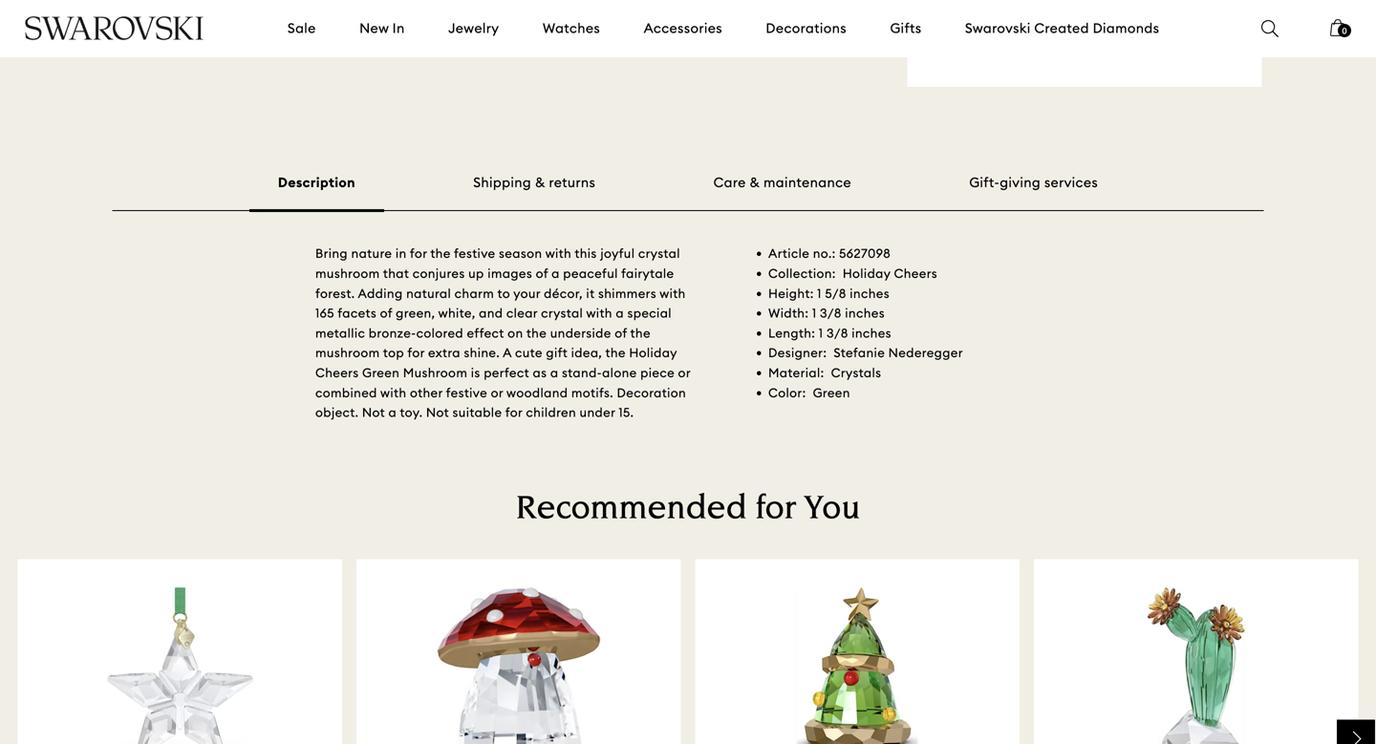 Task type: vqa. For each thing, say whether or not it's contained in the screenshot.
country-selector image on the top of the page
no



Task type: describe. For each thing, give the bounding box(es) containing it.
to
[[497, 286, 510, 301]]

sustainable image
[[936, 0, 955, 7]]

stand-
[[562, 365, 602, 381]]

0 vertical spatial 3/8
[[820, 305, 842, 321]]

decorations link
[[766, 19, 847, 38]]

cheers inside the article no.: 5627098 collection:        holiday cheers height: 1 5/8 inches width: 1 3/8 inches length: 1 3/8 inches designer:        stefanie nederegger material:        crystals color:        green
[[894, 266, 937, 281]]

& for care
[[750, 174, 760, 191]]

sale link
[[288, 19, 316, 38]]

fairytale
[[621, 266, 674, 281]]

1 vertical spatial 3/8
[[827, 325, 848, 341]]

facets
[[338, 305, 377, 321]]

shimmers
[[598, 286, 656, 301]]

2 vertical spatial inches
[[852, 325, 892, 341]]

sale
[[288, 20, 316, 37]]

on
[[508, 325, 523, 341]]

that
[[383, 266, 409, 281]]

a down shimmers
[[616, 305, 624, 321]]

article no.: 5627098 collection:        holiday cheers height: 1 5/8 inches width: 1 3/8 inches length: 1 3/8 inches designer:        stefanie nederegger material:        crystals color:        green
[[768, 246, 963, 401]]

images
[[488, 266, 532, 281]]

motifs.
[[571, 385, 613, 401]]

jewelry
[[448, 20, 499, 37]]

underside
[[550, 325, 611, 341]]

a left toy.
[[388, 405, 397, 421]]

decoration
[[617, 385, 686, 401]]

returns
[[549, 174, 596, 191]]

piece
[[640, 365, 675, 381]]

gift-
[[969, 174, 1000, 191]]

new in
[[359, 20, 405, 37]]

green inside the article no.: 5627098 collection:        holiday cheers height: 1 5/8 inches width: 1 3/8 inches length: 1 3/8 inches designer:        stefanie nederegger material:        crystals color:        green
[[813, 385, 850, 401]]

and
[[479, 305, 503, 321]]

crystals
[[831, 365, 881, 381]]

swarovski created diamonds
[[965, 20, 1159, 37]]

1 vertical spatial crystal
[[541, 305, 583, 321]]

joyful
[[600, 246, 635, 262]]

0 vertical spatial inches
[[850, 286, 890, 301]]

1 vertical spatial or
[[491, 385, 503, 401]]

1 horizontal spatial or
[[678, 365, 691, 381]]

is
[[471, 365, 480, 381]]

standard
[[995, 31, 1052, 47]]

recommended
[[516, 493, 747, 527]]

gifts link
[[890, 19, 922, 38]]

recommended for you
[[516, 493, 860, 527]]

2 not from the left
[[426, 405, 449, 421]]

green,
[[396, 305, 435, 321]]

15.
[[619, 405, 634, 421]]

care & maintenance
[[713, 174, 851, 191]]

gift-giving services
[[969, 174, 1098, 191]]

article
[[768, 246, 810, 262]]

diamonds
[[1093, 20, 1159, 37]]

new
[[359, 20, 389, 37]]

object.
[[315, 405, 359, 421]]

nature
[[351, 246, 392, 262]]

bring
[[315, 246, 348, 262]]

the up alone
[[605, 345, 626, 361]]

white,
[[438, 305, 475, 321]]

width:
[[768, 305, 809, 321]]

it
[[586, 286, 595, 301]]

as
[[533, 365, 547, 381]]

giving
[[1000, 174, 1041, 191]]

up
[[468, 266, 484, 281]]

tab list containing description
[[112, 173, 1264, 212]]

accessories link
[[644, 19, 722, 38]]

gifts
[[890, 20, 922, 37]]

1 vertical spatial 1
[[812, 305, 817, 321]]

peaceful
[[563, 266, 618, 281]]

décor,
[[544, 286, 583, 301]]

with left this
[[545, 246, 572, 262]]

$75.00.
[[1142, 31, 1185, 47]]

for right top
[[407, 345, 425, 361]]

description tab panel
[[112, 211, 1264, 438]]

& for shipping
[[535, 174, 545, 191]]

cute
[[515, 345, 543, 361]]

new in link
[[359, 19, 405, 38]]

nederegger
[[888, 345, 963, 361]]

care
[[713, 174, 746, 191]]

other
[[410, 385, 443, 401]]

in
[[395, 246, 407, 262]]

0
[[1342, 26, 1347, 36]]

height:
[[768, 286, 814, 301]]

mushroom
[[403, 365, 468, 381]]

165
[[315, 305, 334, 321]]

a
[[503, 345, 512, 361]]

bronze-
[[369, 325, 416, 341]]

0 vertical spatial festive
[[454, 246, 495, 262]]

your
[[513, 286, 541, 301]]



Task type: locate. For each thing, give the bounding box(es) containing it.
product slide element
[[15, 560, 1361, 744]]

green down crystals
[[813, 385, 850, 401]]

the down special
[[630, 325, 651, 341]]

conjures
[[413, 266, 465, 281]]

combined
[[315, 385, 377, 401]]

of up alone
[[615, 325, 627, 341]]

shipping
[[1055, 31, 1108, 47]]

1 vertical spatial cheers
[[315, 365, 359, 381]]

or
[[678, 365, 691, 381], [491, 385, 503, 401]]

0 horizontal spatial &
[[535, 174, 545, 191]]

mushroom down metallic
[[315, 345, 380, 361]]

accessories
[[644, 20, 722, 37]]

1 vertical spatial green
[[813, 385, 850, 401]]

& left returns
[[535, 174, 545, 191]]

0 horizontal spatial holiday
[[629, 345, 677, 361]]

0 horizontal spatial green
[[362, 365, 400, 381]]

2 vertical spatial 1
[[819, 325, 823, 341]]

free standard shipping over $75.00.
[[966, 31, 1185, 47]]

idea,
[[571, 345, 602, 361]]

1 horizontal spatial crystal
[[638, 246, 680, 262]]

5/8
[[825, 286, 846, 301]]

1 left the 5/8
[[817, 286, 822, 301]]

for
[[410, 246, 427, 262], [407, 345, 425, 361], [505, 405, 523, 421], [756, 493, 796, 527]]

this
[[575, 246, 597, 262]]

for left you
[[756, 493, 796, 527]]

swarovski
[[965, 20, 1031, 37]]

for right in at the top left
[[410, 246, 427, 262]]

green inside bring nature in for the festive season with this joyful crystal mushroom that conjures up images of a peaceful fairytale forest. adding natural charm to your décor, it shimmers with 165 facets of green, white, and clear crystal with a special metallic bronze-colored effect on the underside of the mushroom top for extra shine. a cute gift idea, the holiday cheers green mushroom is perfect as a stand-alone piece or combined with other festive or woodland motifs. decoration object. not a toy. not suitable for children under 15.
[[362, 365, 400, 381]]

alone
[[602, 365, 637, 381]]

of up your
[[536, 266, 548, 281]]

created
[[1034, 20, 1089, 37]]

0 vertical spatial cheers
[[894, 266, 937, 281]]

crystal up fairytale
[[638, 246, 680, 262]]

tab list
[[112, 173, 1264, 212]]

not down other at the left bottom of page
[[426, 405, 449, 421]]

description link
[[249, 174, 384, 212]]

festive down is
[[446, 385, 487, 401]]

natural
[[406, 286, 451, 301]]

festive
[[454, 246, 495, 262], [446, 385, 487, 401]]

mushroom up forest.
[[315, 266, 380, 281]]

gift
[[546, 345, 568, 361]]

0 vertical spatial of
[[536, 266, 548, 281]]

inches right the 5/8
[[850, 286, 890, 301]]

crystal down "décor,"
[[541, 305, 583, 321]]

0 vertical spatial mushroom
[[315, 266, 380, 281]]

watches link
[[543, 19, 600, 38]]

holiday up "piece"
[[629, 345, 677, 361]]

1 horizontal spatial of
[[536, 266, 548, 281]]

0 horizontal spatial of
[[380, 305, 392, 321]]

effect
[[467, 325, 504, 341]]

no.: 5627098
[[813, 246, 891, 262]]

1 vertical spatial festive
[[446, 385, 487, 401]]

crystal
[[638, 246, 680, 262], [541, 305, 583, 321]]

maintenance
[[763, 174, 851, 191]]

2 vertical spatial of
[[615, 325, 627, 341]]

adding
[[358, 286, 403, 301]]

holiday inside bring nature in for the festive season with this joyful crystal mushroom that conjures up images of a peaceful fairytale forest. adding natural charm to your décor, it shimmers with 165 facets of green, white, and clear crystal with a special metallic bronze-colored effect on the underside of the mushroom top for extra shine. a cute gift idea, the holiday cheers green mushroom is perfect as a stand-alone piece or combined with other festive or woodland motifs. decoration object. not a toy. not suitable for children under 15.
[[629, 345, 677, 361]]

with up special
[[660, 286, 686, 301]]

0 vertical spatial green
[[362, 365, 400, 381]]

festive up "up"
[[454, 246, 495, 262]]

length:
[[768, 325, 815, 341]]

& right care
[[750, 174, 760, 191]]

1 horizontal spatial cheers
[[894, 266, 937, 281]]

shipping image
[[936, 34, 953, 49]]

gift-giving services link
[[969, 174, 1098, 191]]

forest.
[[315, 286, 355, 301]]

2 mushroom from the top
[[315, 345, 380, 361]]

children
[[526, 405, 576, 421]]

stefanie
[[834, 345, 885, 361]]

in
[[392, 20, 405, 37]]

3/8
[[820, 305, 842, 321], [827, 325, 848, 341]]

0 horizontal spatial or
[[491, 385, 503, 401]]

extra
[[428, 345, 460, 361]]

1 vertical spatial of
[[380, 305, 392, 321]]

0 vertical spatial holiday
[[843, 266, 891, 281]]

under
[[580, 405, 615, 421]]

services
[[1044, 174, 1098, 191]]

mushroom
[[315, 266, 380, 281], [315, 345, 380, 361]]

inches
[[850, 286, 890, 301], [845, 305, 885, 321], [852, 325, 892, 341]]

&
[[535, 174, 545, 191], [750, 174, 760, 191]]

2 horizontal spatial of
[[615, 325, 627, 341]]

metallic
[[315, 325, 365, 341]]

the right on
[[526, 325, 547, 341]]

the
[[430, 246, 451, 262], [526, 325, 547, 341], [630, 325, 651, 341], [605, 345, 626, 361]]

1 vertical spatial inches
[[845, 305, 885, 321]]

shipping
[[473, 174, 531, 191]]

special
[[627, 305, 672, 321]]

search image image
[[1261, 20, 1279, 37]]

shine.
[[464, 345, 500, 361]]

1 horizontal spatial holiday
[[843, 266, 891, 281]]

0 vertical spatial or
[[678, 365, 691, 381]]

2 & from the left
[[750, 174, 760, 191]]

region
[[15, 560, 1375, 744]]

of down "adding"
[[380, 305, 392, 321]]

0 vertical spatial 1
[[817, 286, 822, 301]]

1 horizontal spatial not
[[426, 405, 449, 421]]

a right as
[[550, 365, 559, 381]]

the up conjures
[[430, 246, 451, 262]]

over
[[1111, 31, 1138, 47]]

cheers inside bring nature in for the festive season with this joyful crystal mushroom that conjures up images of a peaceful fairytale forest. adding natural charm to your décor, it shimmers with 165 facets of green, white, and clear crystal with a special metallic bronze-colored effect on the underside of the mushroom top for extra shine. a cute gift idea, the holiday cheers green mushroom is perfect as a stand-alone piece or combined with other festive or woodland motifs. decoration object. not a toy. not suitable for children under 15.
[[315, 365, 359, 381]]

top
[[383, 345, 404, 361]]

not
[[362, 405, 385, 421], [426, 405, 449, 421]]

cheers up combined
[[315, 365, 359, 381]]

or down perfect on the left of the page
[[491, 385, 503, 401]]

cheers
[[894, 266, 937, 281], [315, 365, 359, 381]]

inches up "stefanie" at the right top
[[852, 325, 892, 341]]

1 vertical spatial mushroom
[[315, 345, 380, 361]]

1 horizontal spatial green
[[813, 385, 850, 401]]

1 not from the left
[[362, 405, 385, 421]]

swarovski image
[[24, 16, 204, 40]]

cheers up nederegger
[[894, 266, 937, 281]]

shipping & returns link
[[473, 174, 596, 191]]

green down top
[[362, 365, 400, 381]]

holiday
[[843, 266, 891, 281], [629, 345, 677, 361]]

shipping & returns
[[473, 174, 596, 191]]

1 horizontal spatial &
[[750, 174, 760, 191]]

1 mushroom from the top
[[315, 266, 380, 281]]

holiday inside the article no.: 5627098 collection:        holiday cheers height: 1 5/8 inches width: 1 3/8 inches length: 1 3/8 inches designer:        stefanie nederegger material:        crystals color:        green
[[843, 266, 891, 281]]

free
[[966, 31, 992, 47]]

0 horizontal spatial cheers
[[315, 365, 359, 381]]

swarovski created diamonds link
[[965, 19, 1159, 38]]

cart-mobile image image
[[1330, 19, 1345, 36]]

season
[[499, 246, 542, 262]]

inches down the 5/8
[[845, 305, 885, 321]]

clear
[[506, 305, 538, 321]]

with up toy.
[[380, 385, 407, 401]]

charm
[[455, 286, 494, 301]]

woodland
[[507, 385, 568, 401]]

suitable
[[453, 405, 502, 421]]

0 horizontal spatial not
[[362, 405, 385, 421]]

1 right "width:"
[[812, 305, 817, 321]]

description
[[278, 174, 355, 191]]

a up "décor,"
[[552, 266, 560, 281]]

bring nature in for the festive season with this joyful crystal mushroom that conjures up images of a peaceful fairytale forest. adding natural charm to your décor, it shimmers with 165 facets of green, white, and clear crystal with a special metallic bronze-colored effect on the underside of the mushroom top for extra shine. a cute gift idea, the holiday cheers green mushroom is perfect as a stand-alone piece or combined with other festive or woodland motifs. decoration object. not a toy. not suitable for children under 15.
[[315, 246, 691, 421]]

3/8 up "stefanie" at the right top
[[827, 325, 848, 341]]

of
[[536, 266, 548, 281], [380, 305, 392, 321], [615, 325, 627, 341]]

for down "woodland"
[[505, 405, 523, 421]]

next image
[[1337, 720, 1375, 744]]

with down it
[[586, 305, 612, 321]]

not down combined
[[362, 405, 385, 421]]

care & maintenance link
[[713, 174, 851, 191]]

0 link
[[1330, 17, 1351, 50]]

1 vertical spatial holiday
[[629, 345, 677, 361]]

1 & from the left
[[535, 174, 545, 191]]

colored
[[416, 325, 463, 341]]

3/8 down the 5/8
[[820, 305, 842, 321]]

0 vertical spatial crystal
[[638, 246, 680, 262]]

or right "piece"
[[678, 365, 691, 381]]

1 right the length:
[[819, 325, 823, 341]]

holiday down no.: 5627098
[[843, 266, 891, 281]]

0 horizontal spatial crystal
[[541, 305, 583, 321]]

green
[[362, 365, 400, 381], [813, 385, 850, 401]]



